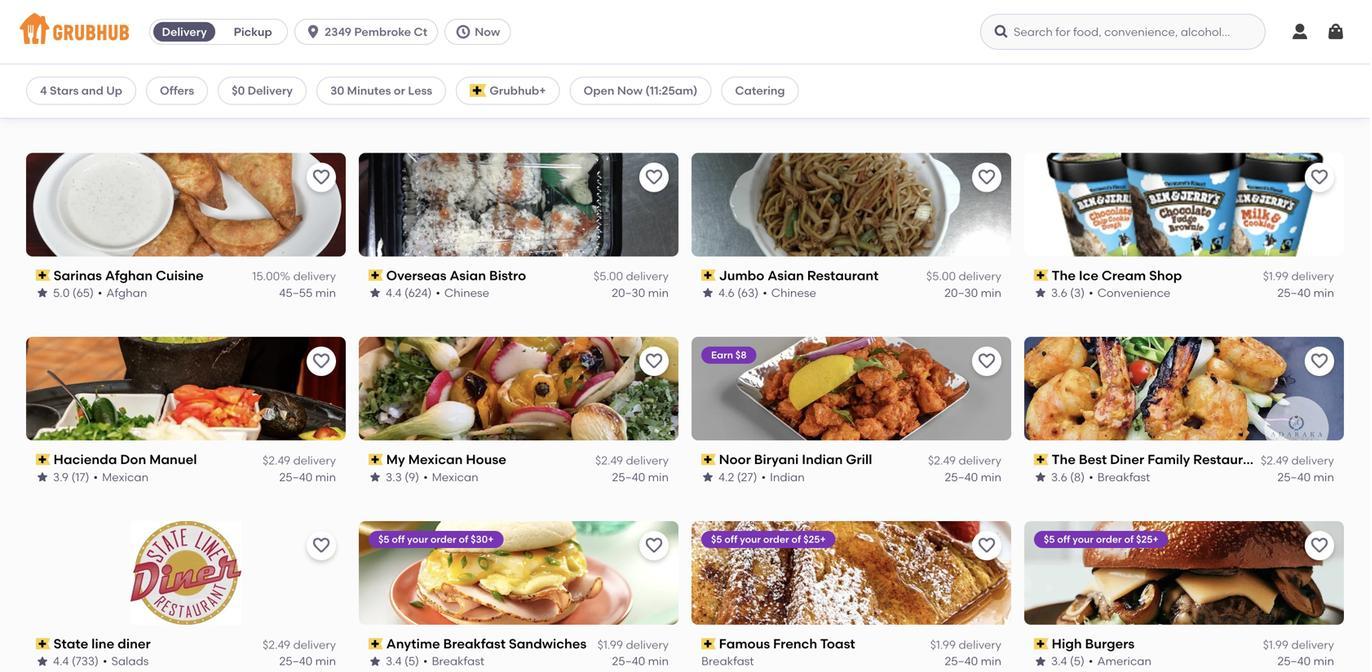 Task type: vqa. For each thing, say whether or not it's contained in the screenshot.


Task type: describe. For each thing, give the bounding box(es) containing it.
(113)
[[72, 102, 95, 115]]

and
[[81, 84, 103, 97]]

• indian
[[762, 470, 805, 484]]

sarinas
[[54, 267, 102, 283]]

$25+ for burgers
[[1136, 534, 1159, 545]]

state line diner
[[54, 636, 151, 652]]

25–40 min for anytime breakfast sandwiches
[[612, 654, 669, 668]]

delivery for the ice cream shop
[[1292, 269, 1335, 283]]

delivery for anytime breakfast sandwiches
[[626, 638, 669, 652]]

of for sandwiches
[[459, 534, 468, 545]]

famous french toast logo image
[[692, 521, 1012, 625]]

famous
[[719, 636, 770, 652]]

hacienda don manuel
[[54, 452, 197, 468]]

(624)
[[405, 286, 432, 300]]

order for sandwiches
[[431, 534, 457, 545]]

25–40 min for high burgers
[[1278, 654, 1335, 668]]

1 horizontal spatial svg image
[[1326, 22, 1346, 42]]

$1.99 delivery for famous french toast
[[931, 638, 1002, 652]]

min for the best diner family restaurant
[[1314, 470, 1335, 484]]

shop
[[1150, 267, 1182, 283]]

$1.99 for famous french toast
[[931, 638, 956, 652]]

• for bistro
[[436, 286, 440, 300]]

or
[[394, 84, 405, 97]]

3.6 (8)
[[1052, 470, 1085, 484]]

4.6 (63)
[[719, 286, 759, 300]]

the for the ice cream shop
[[1052, 267, 1076, 283]]

biryani
[[754, 452, 799, 468]]

20–30 min for jumbo asian restaurant
[[945, 286, 1002, 300]]

min for hacienda don manuel
[[315, 470, 336, 484]]

of for toast
[[792, 534, 801, 545]]

min for my mexican house
[[648, 470, 669, 484]]

chinese for restaurant
[[771, 286, 816, 300]]

jumbo asian restaurant logo image
[[692, 153, 1012, 256]]

(9)
[[405, 470, 419, 484]]

1 vertical spatial indian
[[770, 470, 805, 484]]

open now (11:25am)
[[584, 84, 698, 97]]

star icon image for manuel
[[36, 471, 49, 484]]

noor
[[719, 452, 751, 468]]

diner
[[118, 636, 151, 652]]

• bagels
[[427, 102, 473, 115]]

25–40 for famous french toast
[[945, 654, 978, 668]]

jumbo
[[719, 267, 765, 283]]

25–40 for state line diner
[[279, 654, 313, 668]]

svg image inside now button
[[455, 24, 472, 40]]

3.1
[[719, 102, 732, 115]]

(5) for anytime
[[405, 654, 419, 668]]

your for high
[[1073, 534, 1094, 545]]

state
[[54, 636, 88, 652]]

$2.49 delivery for hacienda don manuel
[[263, 454, 336, 467]]

the ice cream shop
[[1052, 267, 1182, 283]]

subscription pass image for mcdonald's
[[36, 85, 50, 97]]

your for anytime
[[407, 534, 428, 545]]

• breakfast for best
[[1089, 470, 1151, 484]]

4.4 for state line diner
[[53, 654, 69, 668]]

the best diner family restaurant
[[1052, 452, 1265, 468]]

• right the (137)
[[763, 102, 768, 115]]

now inside button
[[475, 25, 500, 39]]

2349 pembroke ct button
[[295, 19, 445, 45]]

sandwiches
[[509, 636, 587, 652]]

4.4 (733)
[[53, 654, 99, 668]]

afghan for sarinas
[[105, 267, 153, 283]]

• mexican for don
[[93, 470, 149, 484]]

25–40 min for the best diner family restaurant
[[1278, 470, 1335, 484]]

$5 for high burgers
[[1044, 534, 1055, 545]]

delivery for overseas asian bistro
[[626, 269, 669, 283]]

subscription pass image for sarinas afghan cuisine
[[36, 270, 50, 281]]

subscription pass image for high burgers
[[1034, 638, 1049, 650]]

3.8
[[53, 102, 69, 115]]

my mexican house
[[386, 452, 506, 468]]

(733)
[[72, 654, 99, 668]]

$5.00 delivery for jumbo asian restaurant
[[927, 269, 1002, 283]]

• afghan
[[98, 286, 147, 300]]

$1.49 delivery
[[265, 85, 336, 99]]

• american
[[1089, 654, 1152, 668]]

off for anytime
[[392, 534, 405, 545]]

3.9 (15)
[[386, 102, 423, 115]]

family
[[1148, 452, 1190, 468]]

(8)
[[1070, 470, 1085, 484]]

25–40 for anytime breakfast sandwiches
[[612, 654, 645, 668]]

grubhub+
[[490, 84, 546, 97]]

2349 pembroke ct
[[325, 25, 428, 39]]

• salads
[[103, 654, 149, 668]]

less
[[408, 84, 432, 97]]

3.6 for the best diner family restaurant
[[1052, 470, 1068, 484]]

mexican up (9)
[[408, 452, 463, 468]]

$5 off your order of $25+ for burgers
[[1044, 534, 1159, 545]]

bagels
[[436, 102, 473, 115]]

(63)
[[738, 286, 759, 300]]

3.1 (137)
[[719, 102, 759, 115]]

delivery for high burgers
[[1292, 638, 1335, 652]]

(3)
[[1070, 286, 1085, 300]]

mexican for my mexican house
[[432, 470, 479, 484]]

min for tim hortons
[[648, 102, 669, 115]]

4.2
[[719, 470, 734, 484]]

30 minutes or less
[[330, 84, 432, 97]]

5.0
[[53, 286, 70, 300]]

45–55 min
[[279, 286, 336, 300]]

anytime
[[386, 636, 440, 652]]

• for diner
[[1089, 470, 1094, 484]]

$0
[[232, 84, 245, 97]]

minutes
[[347, 84, 391, 97]]

• mexican for mexican
[[423, 470, 479, 484]]

3.8 (113)
[[53, 102, 95, 115]]

hacienda
[[54, 452, 117, 468]]

2 horizontal spatial svg image
[[1291, 22, 1310, 42]]

$30+
[[471, 534, 494, 545]]

noor biryani indian grill logo image
[[692, 337, 1012, 441]]

delivery button
[[150, 19, 219, 45]]

15.00%
[[252, 269, 290, 283]]

• for sandwiches
[[423, 654, 428, 668]]

25–40 min for tim hortons
[[612, 102, 669, 115]]

salads
[[111, 654, 149, 668]]

(65)
[[72, 286, 94, 300]]

subscription pass image for jumbo asian restaurant
[[702, 270, 716, 281]]

25–40 for hacienda don manuel
[[279, 470, 313, 484]]

high burgers logo image
[[1025, 521, 1344, 625]]

subscription pass image for the best diner family restaurant
[[1034, 454, 1049, 465]]

1 vertical spatial delivery
[[248, 84, 293, 97]]

$5 off your order of $25+ for french
[[711, 534, 826, 545]]

(11:25am)
[[646, 84, 698, 97]]

my mexican house logo image
[[359, 337, 679, 441]]

ice
[[1079, 267, 1099, 283]]

1 horizontal spatial now
[[617, 84, 643, 97]]

20–30 for jumbo asian restaurant
[[945, 286, 978, 300]]

subscription pass image for tim hortons
[[369, 85, 383, 97]]

house
[[466, 452, 506, 468]]

25–40 min for mcdonald's
[[279, 102, 336, 115]]

$1.99 for high burgers
[[1263, 638, 1289, 652]]

sarinas afghan cuisine logo image
[[26, 153, 346, 256]]

quickchek
[[719, 83, 791, 99]]

$2.49 delivery for the best diner family restaurant
[[1261, 454, 1335, 467]]

cream
[[1102, 267, 1146, 283]]

the best diner family restaurant logo image
[[1025, 337, 1344, 441]]

earn $8
[[711, 349, 747, 361]]

1 vertical spatial restaurant
[[1194, 452, 1265, 468]]

$5.00 delivery for overseas asian bistro
[[594, 269, 669, 283]]

3.6 for the ice cream shop
[[1052, 286, 1068, 300]]

cuisine
[[156, 267, 204, 283]]

(17)
[[71, 470, 89, 484]]

$2.49 for state line diner
[[263, 638, 290, 652]]

25–40 for mcdonald's
[[279, 102, 313, 115]]

star icon image for house
[[369, 471, 382, 484]]

min for overseas asian bistro
[[648, 286, 669, 300]]

3.3
[[386, 470, 402, 484]]

open
[[584, 84, 615, 97]]

subscription pass image for state line diner
[[36, 638, 50, 650]]

noor biryani indian grill
[[719, 452, 872, 468]]

famous french toast
[[719, 636, 855, 652]]

food
[[134, 102, 162, 115]]

$1.99 delivery for tim hortons
[[598, 85, 669, 99]]

25–40 for the ice cream shop
[[1278, 286, 1311, 300]]

4 stars and up
[[40, 84, 122, 97]]

earn
[[711, 349, 733, 361]]

$2.49 delivery for state line diner
[[263, 638, 336, 652]]

15.00% delivery
[[252, 269, 336, 283]]

• fast food
[[99, 102, 162, 115]]

subscription pass image for quickchek
[[702, 85, 716, 97]]

3.9 for tim hortons
[[386, 102, 401, 115]]

• for diner
[[103, 654, 107, 668]]

breakfast down the anytime breakfast sandwiches
[[432, 654, 485, 668]]

$2.49 for noor biryani indian grill
[[928, 454, 956, 467]]

3.4 for anytime breakfast sandwiches
[[386, 654, 402, 668]]

tim hortons
[[386, 83, 464, 99]]

$1.49
[[265, 85, 290, 99]]



Task type: locate. For each thing, give the bounding box(es) containing it.
2 your from the left
[[740, 534, 761, 545]]

$1.99 delivery for the ice cream shop
[[1263, 269, 1335, 283]]

(5) down high
[[1070, 654, 1085, 668]]

3 order from the left
[[1096, 534, 1122, 545]]

1 horizontal spatial 3.9
[[386, 102, 401, 115]]

3.4 down high
[[1052, 654, 1067, 668]]

25–40 for high burgers
[[1278, 654, 1311, 668]]

svg image
[[1291, 22, 1310, 42], [305, 24, 322, 40], [994, 24, 1010, 40]]

mexican down my mexican house at left
[[432, 470, 479, 484]]

catering
[[735, 84, 785, 97]]

chinese down "jumbo asian restaurant"
[[771, 286, 816, 300]]

• right (17)
[[93, 470, 98, 484]]

ct
[[414, 25, 428, 39]]

of left $30+
[[459, 534, 468, 545]]

1 vertical spatial • convenience
[[1089, 286, 1171, 300]]

0 horizontal spatial svg image
[[305, 24, 322, 40]]

min for anytime breakfast sandwiches
[[648, 654, 669, 668]]

2 the from the top
[[1052, 452, 1076, 468]]

1 your from the left
[[407, 534, 428, 545]]

delivery up offers
[[162, 25, 207, 39]]

subscription pass image inside the quickchek link
[[702, 85, 716, 97]]

svg image inside 2349 pembroke ct button
[[305, 24, 322, 40]]

$5 off your order of $25+ down • indian
[[711, 534, 826, 545]]

jumbo asian restaurant
[[719, 267, 879, 283]]

$1.99 delivery for high burgers
[[1263, 638, 1335, 652]]

0 vertical spatial • convenience
[[763, 102, 845, 115]]

now right 'open'
[[617, 84, 643, 97]]

2 order from the left
[[763, 534, 789, 545]]

$1.99 delivery
[[598, 85, 669, 99], [1263, 269, 1335, 283], [598, 638, 669, 652], [931, 638, 1002, 652], [1263, 638, 1335, 652]]

offers
[[160, 84, 194, 97]]

3.4 for high burgers
[[1052, 654, 1067, 668]]

your down (8)
[[1073, 534, 1094, 545]]

mexican for hacienda don manuel
[[102, 470, 149, 484]]

0 horizontal spatial 4.4
[[53, 654, 69, 668]]

$2.49
[[263, 454, 290, 467], [596, 454, 623, 467], [928, 454, 956, 467], [1261, 454, 1289, 467], [263, 638, 290, 652]]

• right (624)
[[436, 286, 440, 300]]

1 3.4 (5) from the left
[[386, 654, 419, 668]]

$5 off your order of $25+ down (8)
[[1044, 534, 1159, 545]]

2 3.6 from the top
[[1052, 470, 1068, 484]]

• down line
[[103, 654, 107, 668]]

your down (9)
[[407, 534, 428, 545]]

delivery
[[162, 25, 207, 39], [248, 84, 293, 97]]

1 horizontal spatial • mexican
[[423, 470, 479, 484]]

25–40 min
[[279, 102, 336, 115], [612, 102, 669, 115], [1278, 286, 1335, 300], [279, 470, 336, 484], [612, 470, 669, 484], [945, 470, 1002, 484], [1278, 470, 1335, 484], [279, 654, 336, 668], [612, 654, 669, 668], [945, 654, 1002, 668], [1278, 654, 1335, 668]]

0 horizontal spatial off
[[392, 534, 405, 545]]

Search for food, convenience, alcohol... search field
[[981, 14, 1266, 50]]

subscription pass image
[[36, 85, 50, 97], [369, 85, 383, 97], [36, 270, 50, 281], [702, 270, 716, 281], [369, 454, 383, 465], [702, 454, 716, 465], [36, 638, 50, 650], [369, 638, 383, 650]]

• right (65)
[[98, 286, 102, 300]]

1 chinese from the left
[[445, 286, 490, 300]]

$5 off your order of $30+
[[379, 534, 494, 545]]

1 $5 off your order of $25+ from the left
[[711, 534, 826, 545]]

4.6
[[719, 286, 735, 300]]

now up grubhub plus flag logo in the left of the page
[[475, 25, 500, 39]]

$5 down the 4.2
[[711, 534, 722, 545]]

american
[[1098, 654, 1152, 668]]

$5 for famous french toast
[[711, 534, 722, 545]]

0 horizontal spatial • chinese
[[436, 286, 490, 300]]

25–40 for noor biryani indian grill
[[945, 470, 978, 484]]

0 horizontal spatial 20–30 min
[[612, 286, 669, 300]]

3.4 (5)
[[386, 654, 419, 668], [1052, 654, 1085, 668]]

tim
[[386, 83, 410, 99]]

diner
[[1110, 452, 1145, 468]]

1 horizontal spatial your
[[740, 534, 761, 545]]

$5 for anytime breakfast sandwiches
[[379, 534, 390, 545]]

subscription pass image left hacienda
[[36, 454, 50, 465]]

1 vertical spatial save this restaurant image
[[312, 352, 331, 371]]

1 horizontal spatial 3.4 (5)
[[1052, 654, 1085, 668]]

20–30 min for overseas asian bistro
[[612, 286, 669, 300]]

• right "(63)"
[[763, 286, 767, 300]]

• chinese for jumbo
[[763, 286, 816, 300]]

save this restaurant button
[[307, 163, 336, 192], [640, 163, 669, 192], [972, 163, 1002, 192], [1305, 163, 1335, 192], [307, 347, 336, 376], [640, 347, 669, 376], [972, 347, 1002, 376], [1305, 347, 1335, 376], [307, 531, 336, 561], [640, 531, 669, 561], [972, 531, 1002, 561], [1305, 531, 1335, 561]]

save this restaurant image for overseas asian bistro
[[644, 168, 664, 187]]

subscription pass image left high
[[1034, 638, 1049, 650]]

manuel
[[149, 452, 197, 468]]

• for manuel
[[93, 470, 98, 484]]

• right (9)
[[423, 470, 428, 484]]

• convenience for 3.6 (3)
[[1089, 286, 1171, 300]]

3.4 (5) down high
[[1052, 654, 1085, 668]]

3 off from the left
[[1058, 534, 1071, 545]]

0 horizontal spatial order
[[431, 534, 457, 545]]

mexican down 'hacienda don manuel'
[[102, 470, 149, 484]]

subscription pass image
[[702, 85, 716, 97], [369, 270, 383, 281], [1034, 270, 1049, 281], [36, 454, 50, 465], [1034, 454, 1049, 465], [702, 638, 716, 650], [1034, 638, 1049, 650]]

anytime breakfast sandwiches logo image
[[359, 521, 679, 625]]

1 20–30 from the left
[[612, 286, 645, 300]]

mexican
[[408, 452, 463, 468], [102, 470, 149, 484], [432, 470, 479, 484]]

1 of from the left
[[459, 534, 468, 545]]

0 horizontal spatial • mexican
[[93, 470, 149, 484]]

subscription pass image for famous french toast
[[702, 638, 716, 650]]

• right (15)
[[427, 102, 432, 115]]

$1.99 for anytime breakfast sandwiches
[[598, 638, 623, 652]]

1 horizontal spatial svg image
[[994, 24, 1010, 40]]

your down the (27)
[[740, 534, 761, 545]]

1 horizontal spatial $5
[[711, 534, 722, 545]]

mcdonald's
[[54, 83, 130, 99]]

grubhub plus flag logo image
[[470, 84, 486, 97]]

0 vertical spatial indian
[[802, 452, 843, 468]]

$1.99
[[598, 85, 623, 99], [1263, 269, 1289, 283], [598, 638, 623, 652], [931, 638, 956, 652], [1263, 638, 1289, 652]]

delivery
[[293, 85, 336, 99], [626, 85, 669, 99], [293, 269, 336, 283], [626, 269, 669, 283], [959, 269, 1002, 283], [1292, 269, 1335, 283], [293, 454, 336, 467], [626, 454, 669, 467], [959, 454, 1002, 467], [1292, 454, 1335, 467], [293, 638, 336, 652], [626, 638, 669, 652], [959, 638, 1002, 652], [1292, 638, 1335, 652]]

2 horizontal spatial order
[[1096, 534, 1122, 545]]

convenience down "cream"
[[1098, 286, 1171, 300]]

delivery right $0
[[248, 84, 293, 97]]

0 horizontal spatial $5
[[379, 534, 390, 545]]

1 horizontal spatial convenience
[[1098, 286, 1171, 300]]

1 $5.00 delivery from the left
[[594, 269, 669, 283]]

breakfast right anytime
[[443, 636, 506, 652]]

0 horizontal spatial $5 off your order of $25+
[[711, 534, 826, 545]]

hortons
[[413, 83, 464, 99]]

(5)
[[405, 654, 419, 668], [1070, 654, 1085, 668]]

indian
[[802, 452, 843, 468], [770, 470, 805, 484]]

3.4 down anytime
[[386, 654, 402, 668]]

convenience for 3.6 (3)
[[1098, 286, 1171, 300]]

• for cuisine
[[98, 286, 102, 300]]

• breakfast
[[1089, 470, 1151, 484], [423, 654, 485, 668]]

• breakfast down diner at the bottom of the page
[[1089, 470, 1151, 484]]

1 vertical spatial 3.6
[[1052, 470, 1068, 484]]

delivery for sarinas afghan cuisine
[[293, 269, 336, 283]]

$5 down the 3.6 (8) on the bottom of the page
[[1044, 534, 1055, 545]]

the ice cream shop logo image
[[1025, 153, 1344, 256]]

0 horizontal spatial chinese
[[445, 286, 490, 300]]

$25+ down • indian
[[804, 534, 826, 545]]

0 horizontal spatial • breakfast
[[423, 654, 485, 668]]

1 horizontal spatial 20–30
[[945, 286, 978, 300]]

• for house
[[423, 470, 428, 484]]

restaurant
[[807, 267, 879, 283], [1194, 452, 1265, 468]]

min for high burgers
[[1314, 654, 1335, 668]]

45–55
[[279, 286, 313, 300]]

asian for overseas
[[450, 267, 486, 283]]

0 horizontal spatial restaurant
[[807, 267, 879, 283]]

delivery inside button
[[162, 25, 207, 39]]

1 $25+ from the left
[[804, 534, 826, 545]]

3.9 for hacienda don manuel
[[53, 470, 69, 484]]

• down anytime
[[423, 654, 428, 668]]

2 20–30 from the left
[[945, 286, 978, 300]]

delivery for hacienda don manuel
[[293, 454, 336, 467]]

0 horizontal spatial convenience
[[772, 102, 845, 115]]

min
[[315, 102, 336, 115], [648, 102, 669, 115], [315, 286, 336, 300], [648, 286, 669, 300], [981, 286, 1002, 300], [1314, 286, 1335, 300], [315, 470, 336, 484], [648, 470, 669, 484], [981, 470, 1002, 484], [1314, 470, 1335, 484], [315, 654, 336, 668], [648, 654, 669, 668], [981, 654, 1002, 668], [1314, 654, 1335, 668]]

the up 3.6 (3)
[[1052, 267, 1076, 283]]

2 20–30 min from the left
[[945, 286, 1002, 300]]

1 horizontal spatial asian
[[768, 267, 804, 283]]

1 vertical spatial 3.9
[[53, 470, 69, 484]]

1 vertical spatial • breakfast
[[423, 654, 485, 668]]

convenience for 3.1 (137)
[[772, 102, 845, 115]]

• convenience
[[763, 102, 845, 115], [1089, 286, 1171, 300]]

$5.00 delivery
[[594, 269, 669, 283], [927, 269, 1002, 283]]

of down • indian
[[792, 534, 801, 545]]

• right (113)
[[99, 102, 103, 115]]

0 horizontal spatial asian
[[450, 267, 486, 283]]

chinese down "overseas asian bistro"
[[445, 286, 490, 300]]

$1.99 for the ice cream shop
[[1263, 269, 1289, 283]]

1 horizontal spatial restaurant
[[1194, 452, 1265, 468]]

fast
[[108, 102, 131, 115]]

0 horizontal spatial 20–30
[[612, 286, 645, 300]]

2 of from the left
[[792, 534, 801, 545]]

1 vertical spatial convenience
[[1098, 286, 1171, 300]]

0 vertical spatial the
[[1052, 267, 1076, 283]]

0 horizontal spatial save this restaurant image
[[312, 352, 331, 371]]

• right the (27)
[[762, 470, 766, 484]]

1 vertical spatial the
[[1052, 452, 1076, 468]]

off down the 4.2
[[725, 534, 738, 545]]

0 horizontal spatial • convenience
[[763, 102, 845, 115]]

of
[[459, 534, 468, 545], [792, 534, 801, 545], [1125, 534, 1134, 545]]

1 • mexican from the left
[[93, 470, 149, 484]]

4.4 for overseas asian bistro
[[386, 286, 402, 300]]

• for restaurant
[[763, 286, 767, 300]]

0 horizontal spatial 3.9
[[53, 470, 69, 484]]

1 horizontal spatial (5)
[[1070, 654, 1085, 668]]

delivery for the best diner family restaurant
[[1292, 454, 1335, 467]]

2 3.4 (5) from the left
[[1052, 654, 1085, 668]]

restaurant right family
[[1194, 452, 1265, 468]]

star icon image for bistro
[[369, 286, 382, 299]]

$25+ down the best diner family restaurant at the bottom of page
[[1136, 534, 1159, 545]]

$5 off your order of $25+
[[711, 534, 826, 545], [1044, 534, 1159, 545]]

0 vertical spatial delivery
[[162, 25, 207, 39]]

order for toast
[[763, 534, 789, 545]]

25–40 min for state line diner
[[279, 654, 336, 668]]

2 $5.00 delivery from the left
[[927, 269, 1002, 283]]

$1.99 delivery for anytime breakfast sandwiches
[[598, 638, 669, 652]]

3 of from the left
[[1125, 534, 1134, 545]]

0 horizontal spatial delivery
[[162, 25, 207, 39]]

0 vertical spatial afghan
[[105, 267, 153, 283]]

sarinas afghan cuisine
[[54, 267, 204, 283]]

$2.49 delivery for my mexican house
[[596, 454, 669, 467]]

25–40 for the best diner family restaurant
[[1278, 470, 1311, 484]]

min for noor biryani indian grill
[[981, 470, 1002, 484]]

• right (8)
[[1089, 470, 1094, 484]]

1 horizontal spatial $5.00
[[927, 269, 956, 283]]

0 horizontal spatial $25+
[[804, 534, 826, 545]]

1 (5) from the left
[[405, 654, 419, 668]]

• convenience down "cream"
[[1089, 286, 1171, 300]]

2 off from the left
[[725, 534, 738, 545]]

25–40 for my mexican house
[[612, 470, 645, 484]]

star icon image for cream
[[1034, 286, 1047, 299]]

1 horizontal spatial of
[[792, 534, 801, 545]]

1 horizontal spatial $25+
[[1136, 534, 1159, 545]]

• down high burgers
[[1089, 654, 1093, 668]]

4.4 down state
[[53, 654, 69, 668]]

1 3.6 from the top
[[1052, 286, 1068, 300]]

save this restaurant image
[[644, 168, 664, 187], [312, 352, 331, 371]]

star icon image for diner
[[36, 655, 49, 668]]

(15)
[[404, 102, 423, 115]]

1 horizontal spatial 4.4
[[386, 286, 402, 300]]

25–40 min for famous french toast
[[945, 654, 1002, 668]]

2 asian from the left
[[768, 267, 804, 283]]

convenience
[[772, 102, 845, 115], [1098, 286, 1171, 300]]

high
[[1052, 636, 1082, 652]]

1 horizontal spatial 20–30 min
[[945, 286, 1002, 300]]

1 asian from the left
[[450, 267, 486, 283]]

asian right 'jumbo' on the right top of page
[[768, 267, 804, 283]]

subscription pass image for overseas asian bistro
[[369, 270, 383, 281]]

pickup button
[[219, 19, 287, 45]]

0 horizontal spatial $5.00
[[594, 269, 623, 283]]

don
[[120, 452, 146, 468]]

delivery for tim hortons
[[626, 85, 669, 99]]

3.4 (5) for anytime
[[386, 654, 419, 668]]

restaurant down jumbo asian restaurant logo
[[807, 267, 879, 283]]

subscription pass image for anytime breakfast sandwiches
[[369, 638, 383, 650]]

2 • mexican from the left
[[423, 470, 479, 484]]

2 • chinese from the left
[[763, 286, 816, 300]]

• convenience for 3.1 (137)
[[763, 102, 845, 115]]

1 horizontal spatial • breakfast
[[1089, 470, 1151, 484]]

3.9 down tim on the left top of page
[[386, 102, 401, 115]]

3 $5 from the left
[[1044, 534, 1055, 545]]

high burgers
[[1052, 636, 1135, 652]]

• for indian
[[762, 470, 766, 484]]

min for jumbo asian restaurant
[[981, 286, 1002, 300]]

grill
[[846, 452, 872, 468]]

0 horizontal spatial 3.4 (5)
[[386, 654, 419, 668]]

save this restaurant image
[[312, 168, 331, 187], [977, 168, 997, 187], [1310, 168, 1330, 187], [644, 352, 664, 371], [977, 352, 997, 371], [1310, 352, 1330, 371], [312, 536, 331, 556], [644, 536, 664, 556], [977, 536, 997, 556], [1310, 536, 1330, 556]]

afghan up • afghan
[[105, 267, 153, 283]]

star icon image for diner
[[1034, 471, 1047, 484]]

0 vertical spatial convenience
[[772, 102, 845, 115]]

$5.00 for bistro
[[594, 269, 623, 283]]

• breakfast down the anytime breakfast sandwiches
[[423, 654, 485, 668]]

$1.99 for tim hortons
[[598, 85, 623, 99]]

1 the from the top
[[1052, 267, 1076, 283]]

• breakfast for breakfast
[[423, 654, 485, 668]]

off for high
[[1058, 534, 1071, 545]]

20–30 min
[[612, 286, 669, 300], [945, 286, 1002, 300]]

the
[[1052, 267, 1076, 283], [1052, 452, 1076, 468]]

1 horizontal spatial $5.00 delivery
[[927, 269, 1002, 283]]

subscription pass image left ice
[[1034, 270, 1049, 281]]

1 horizontal spatial delivery
[[248, 84, 293, 97]]

now button
[[445, 19, 517, 45]]

overseas asian bistro logo image
[[359, 153, 679, 256]]

30
[[330, 84, 344, 97]]

0 vertical spatial save this restaurant image
[[644, 168, 664, 187]]

$5 down 3.3
[[379, 534, 390, 545]]

state line diner logo image
[[131, 521, 241, 625]]

2 (5) from the left
[[1070, 654, 1085, 668]]

0 vertical spatial 3.9
[[386, 102, 401, 115]]

min for the ice cream shop
[[1314, 286, 1335, 300]]

min for state line diner
[[315, 654, 336, 668]]

0 horizontal spatial (5)
[[405, 654, 419, 668]]

order left $30+
[[431, 534, 457, 545]]

3.9
[[386, 102, 401, 115], [53, 470, 69, 484]]

hacienda don manuel logo image
[[26, 337, 346, 441]]

of down diner at the bottom of the page
[[1125, 534, 1134, 545]]

• chinese for overseas
[[436, 286, 490, 300]]

1 20–30 min from the left
[[612, 286, 669, 300]]

0 vertical spatial • breakfast
[[1089, 470, 1151, 484]]

1 horizontal spatial off
[[725, 534, 738, 545]]

burgers
[[1085, 636, 1135, 652]]

1 vertical spatial 4.4
[[53, 654, 69, 668]]

$25+ for french
[[804, 534, 826, 545]]

3.9 left (17)
[[53, 470, 69, 484]]

pembroke
[[354, 25, 411, 39]]

the up the 3.6 (8) on the bottom of the page
[[1052, 452, 1076, 468]]

0 horizontal spatial your
[[407, 534, 428, 545]]

star icon image for indian
[[702, 471, 715, 484]]

line
[[91, 636, 114, 652]]

1 horizontal spatial order
[[763, 534, 789, 545]]

0 horizontal spatial now
[[475, 25, 500, 39]]

delivery for mcdonald's
[[293, 85, 336, 99]]

25–40 for tim hortons
[[612, 102, 645, 115]]

toast
[[820, 636, 855, 652]]

star icon image
[[36, 102, 49, 115], [369, 102, 382, 115], [702, 102, 715, 115], [36, 286, 49, 299], [369, 286, 382, 299], [702, 286, 715, 299], [1034, 286, 1047, 299], [36, 471, 49, 484], [369, 471, 382, 484], [702, 471, 715, 484], [1034, 471, 1047, 484], [36, 655, 49, 668], [369, 655, 382, 668], [1034, 655, 1047, 668]]

1 horizontal spatial • convenience
[[1089, 286, 1171, 300]]

2 horizontal spatial of
[[1125, 534, 1134, 545]]

2 $25+ from the left
[[1136, 534, 1159, 545]]

1 order from the left
[[431, 534, 457, 545]]

3.6 (3)
[[1052, 286, 1085, 300]]

order down best
[[1096, 534, 1122, 545]]

order
[[431, 534, 457, 545], [763, 534, 789, 545], [1096, 534, 1122, 545]]

0 horizontal spatial svg image
[[455, 24, 472, 40]]

breakfast
[[1098, 470, 1151, 484], [443, 636, 506, 652], [432, 654, 485, 668], [702, 654, 754, 668]]

1 • chinese from the left
[[436, 286, 490, 300]]

25–40 min for hacienda don manuel
[[279, 470, 336, 484]]

• chinese down "overseas asian bistro"
[[436, 286, 490, 300]]

afghan for •
[[106, 286, 147, 300]]

3.4 (5) for high
[[1052, 654, 1085, 668]]

bistro
[[489, 267, 526, 283]]

4.4 left (624)
[[386, 286, 402, 300]]

0 vertical spatial 4.4
[[386, 286, 402, 300]]

best
[[1079, 452, 1107, 468]]

2 chinese from the left
[[771, 286, 816, 300]]

0 vertical spatial restaurant
[[807, 267, 879, 283]]

1 off from the left
[[392, 534, 405, 545]]

2 $5.00 from the left
[[927, 269, 956, 283]]

20–30 for overseas asian bistro
[[612, 286, 645, 300]]

order down • indian
[[763, 534, 789, 545]]

4.4 (624)
[[386, 286, 432, 300]]

off down 3.3 (9)
[[392, 534, 405, 545]]

your for famous
[[740, 534, 761, 545]]

indian left grill
[[802, 452, 843, 468]]

breakfast down famous
[[702, 654, 754, 668]]

1 horizontal spatial • chinese
[[763, 286, 816, 300]]

breakfast down diner at the bottom of the page
[[1098, 470, 1151, 484]]

1 vertical spatial afghan
[[106, 286, 147, 300]]

up
[[106, 84, 122, 97]]

convenience down the quickchek link
[[772, 102, 845, 115]]

0 vertical spatial 3.6
[[1052, 286, 1068, 300]]

2 3.4 from the left
[[1052, 654, 1067, 668]]

1 horizontal spatial save this restaurant image
[[644, 168, 664, 187]]

1 $5.00 from the left
[[594, 269, 623, 283]]

(5) for high
[[1070, 654, 1085, 668]]

the for the best diner family restaurant
[[1052, 452, 1076, 468]]

• mexican down 'hacienda don manuel'
[[93, 470, 149, 484]]

2 $5 off your order of $25+ from the left
[[1044, 534, 1159, 545]]

off
[[392, 534, 405, 545], [725, 534, 738, 545], [1058, 534, 1071, 545]]

(5) down anytime
[[405, 654, 419, 668]]

stars
[[50, 84, 79, 97]]

3.6 left (3)
[[1052, 286, 1068, 300]]

anytime breakfast sandwiches
[[386, 636, 587, 652]]

save this restaurant image for hacienda don manuel
[[312, 352, 331, 371]]

2 horizontal spatial off
[[1058, 534, 1071, 545]]

delivery for noor biryani indian grill
[[959, 454, 1002, 467]]

3.6 left (8)
[[1052, 470, 1068, 484]]

0 horizontal spatial of
[[459, 534, 468, 545]]

1 horizontal spatial chinese
[[771, 286, 816, 300]]

2349
[[325, 25, 352, 39]]

subscription pass image for hacienda don manuel
[[36, 454, 50, 465]]

subscription pass image left best
[[1034, 454, 1049, 465]]

afghan down sarinas afghan cuisine
[[106, 286, 147, 300]]

1 vertical spatial now
[[617, 84, 643, 97]]

french
[[773, 636, 818, 652]]

2 horizontal spatial $5
[[1044, 534, 1055, 545]]

asian left bistro
[[450, 267, 486, 283]]

3.4 (5) down anytime
[[386, 654, 419, 668]]

0 vertical spatial now
[[475, 25, 500, 39]]

indian down the noor biryani indian grill
[[770, 470, 805, 484]]

subscription pass image left famous
[[702, 638, 716, 650]]

subscription pass image left overseas
[[369, 270, 383, 281]]

3 your from the left
[[1073, 534, 1094, 545]]

0 horizontal spatial 3.4
[[386, 654, 402, 668]]

main navigation navigation
[[0, 0, 1370, 64]]

4
[[40, 84, 47, 97]]

delivery for state line diner
[[293, 638, 336, 652]]

chinese for bistro
[[445, 286, 490, 300]]

$8
[[736, 349, 747, 361]]

• right (3)
[[1089, 286, 1094, 300]]

• chinese down "jumbo asian restaurant"
[[763, 286, 816, 300]]

• mexican down my mexican house at left
[[423, 470, 479, 484]]

3.3 (9)
[[386, 470, 419, 484]]

off down the 3.6 (8) on the bottom of the page
[[1058, 534, 1071, 545]]

1 horizontal spatial $5 off your order of $25+
[[1044, 534, 1159, 545]]

0 horizontal spatial $5.00 delivery
[[594, 269, 669, 283]]

1 horizontal spatial 3.4
[[1052, 654, 1067, 668]]

1 $5 from the left
[[379, 534, 390, 545]]

• convenience down catering
[[763, 102, 845, 115]]

2 $5 from the left
[[711, 534, 722, 545]]

1 3.4 from the left
[[386, 654, 402, 668]]

subscription pass image for the ice cream shop
[[1034, 270, 1049, 281]]

5.0 (65)
[[53, 286, 94, 300]]

star icon image for cuisine
[[36, 286, 49, 299]]

$2.49 delivery for noor biryani indian grill
[[928, 454, 1002, 467]]

min for famous french toast
[[981, 654, 1002, 668]]

$5.00 for restaurant
[[927, 269, 956, 283]]

20–30
[[612, 286, 645, 300], [945, 286, 978, 300]]

subscription pass image right (11:25am)
[[702, 85, 716, 97]]

4.2 (27)
[[719, 470, 758, 484]]

$0 delivery
[[232, 84, 293, 97]]

svg image
[[1326, 22, 1346, 42], [455, 24, 472, 40]]

2 horizontal spatial your
[[1073, 534, 1094, 545]]



